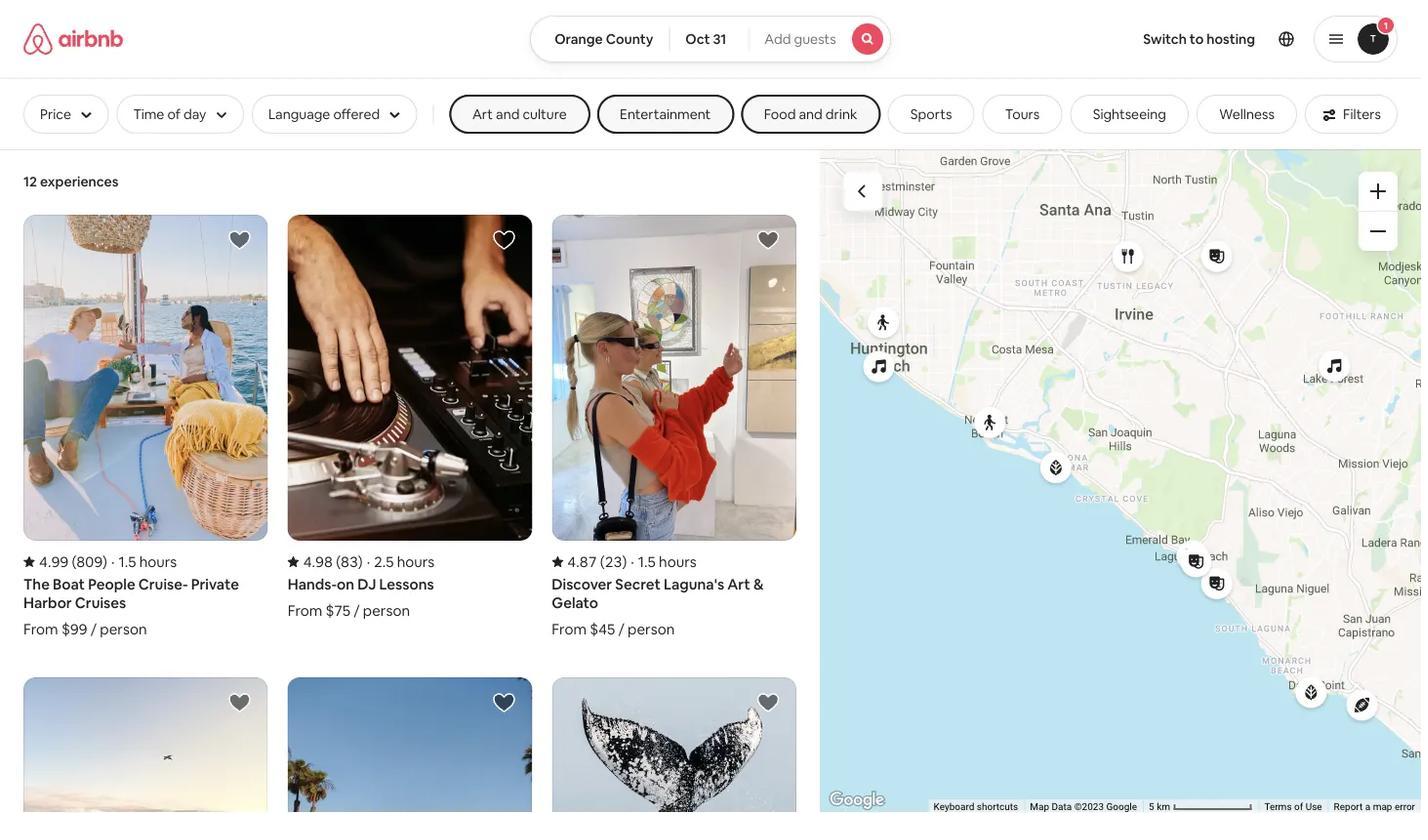 Task type: describe. For each thing, give the bounding box(es) containing it.
tours
[[1006, 105, 1040, 123]]

art and culture
[[473, 105, 567, 123]]

time of day button
[[117, 95, 244, 134]]

profile element
[[915, 0, 1399, 78]]

4.98 out of 5 average rating,  83 reviews image
[[288, 552, 363, 572]]

cruise-
[[138, 575, 188, 594]]

©2023
[[1075, 801, 1105, 813]]

Sightseeing button
[[1071, 95, 1190, 134]]

1
[[1385, 19, 1389, 32]]

keyboard shortcuts button
[[934, 800, 1019, 814]]

the boat people cruise- private harbor cruises group
[[23, 215, 268, 639]]

keyboard shortcuts
[[934, 801, 1019, 813]]

map
[[1374, 801, 1393, 813]]

orange county button
[[531, 16, 670, 63]]

report a map error
[[1335, 801, 1416, 813]]

people
[[88, 575, 135, 594]]

map
[[1031, 801, 1050, 813]]

lessons
[[379, 575, 434, 594]]

time of day
[[133, 105, 206, 123]]

and for art
[[496, 105, 520, 123]]

orange
[[555, 30, 603, 48]]

4.87 out of 5 average rating,  23 reviews image
[[552, 553, 627, 572]]

a
[[1366, 801, 1371, 813]]

time
[[133, 105, 164, 123]]

art inside 'discover secret laguna's art & gelato from $45 / person'
[[728, 575, 751, 594]]

hours for people
[[139, 552, 177, 572]]

add to wishlist image inside hands-on dj lessons group
[[493, 229, 516, 252]]

filters
[[1344, 105, 1382, 123]]

google image
[[825, 788, 890, 814]]

4.98 (83)
[[303, 552, 363, 572]]

the
[[23, 575, 50, 594]]

art inside button
[[473, 105, 493, 123]]

· 1.5 hours for laguna's
[[631, 553, 697, 572]]

hours for laguna's
[[659, 553, 697, 572]]

(809)
[[72, 552, 107, 572]]

4.99 out of 5 average rating,  809 reviews image
[[23, 552, 107, 572]]

km
[[1157, 801, 1171, 813]]

google
[[1107, 801, 1138, 813]]

the boat people cruise- private harbor cruises from $99 / person
[[23, 575, 239, 639]]

from inside the boat people cruise- private harbor cruises from $99 / person
[[23, 620, 58, 639]]

discover
[[552, 575, 612, 594]]

none search field containing orange county
[[531, 16, 891, 63]]

Entertainment button
[[598, 95, 734, 134]]

4.99
[[39, 552, 69, 572]]

from inside 'discover secret laguna's art & gelato from $45 / person'
[[552, 620, 587, 639]]

1 button
[[1315, 16, 1399, 63]]

shortcuts
[[977, 801, 1019, 813]]

5
[[1150, 801, 1155, 813]]

Food and drink button
[[742, 95, 880, 134]]

offered
[[333, 105, 380, 123]]

guests
[[795, 30, 837, 48]]

discover secret laguna's art & gelato from $45 / person
[[552, 575, 764, 639]]

2.5
[[374, 552, 394, 572]]

· 2.5 hours
[[367, 552, 435, 572]]

4.98
[[303, 552, 333, 572]]

hands-on dj lessons group
[[288, 215, 533, 620]]

boat
[[53, 575, 85, 594]]

gelato
[[552, 594, 599, 613]]

to
[[1190, 30, 1204, 48]]

5 km
[[1150, 801, 1173, 813]]

4.87 (23)
[[568, 553, 627, 572]]

(83)
[[336, 552, 363, 572]]

Wellness button
[[1197, 95, 1298, 134]]

· for 4.99 (809)
[[111, 552, 115, 572]]

4.87
[[568, 553, 597, 572]]

5 km button
[[1144, 800, 1259, 814]]

wellness
[[1220, 105, 1275, 123]]

drink
[[826, 105, 858, 123]]

add guests
[[765, 30, 837, 48]]

price button
[[23, 95, 109, 134]]

oct 31 button
[[669, 16, 749, 63]]

google map
showing 12 experiences. region
[[820, 148, 1422, 814]]

1.5 for people
[[119, 552, 136, 572]]

language offered button
[[252, 95, 418, 134]]

· for 4.87 (23)
[[631, 553, 635, 572]]



Task type: locate. For each thing, give the bounding box(es) containing it.
orange county
[[555, 30, 654, 48]]

3 · from the left
[[631, 553, 635, 572]]

0 vertical spatial of
[[167, 105, 181, 123]]

person inside 'discover secret laguna's art & gelato from $45 / person'
[[628, 620, 675, 639]]

hours up laguna's
[[659, 553, 697, 572]]

12
[[23, 173, 37, 190]]

2 · 1.5 hours from the left
[[631, 553, 697, 572]]

·
[[111, 552, 115, 572], [367, 552, 370, 572], [631, 553, 635, 572]]

discover secret laguna's art & gelato group
[[552, 215, 797, 639]]

12 experiences
[[23, 173, 119, 190]]

person down 'dj' at left bottom
[[363, 601, 410, 620]]

1 vertical spatial art
[[728, 575, 751, 594]]

hours up lessons
[[397, 552, 435, 572]]

1 and from the left
[[496, 105, 520, 123]]

food and drink
[[764, 105, 858, 123]]

Tours button
[[983, 95, 1063, 134]]

· 1.5 hours for people
[[111, 552, 177, 572]]

1 horizontal spatial /
[[354, 601, 360, 620]]

1.5 up secret
[[639, 553, 656, 572]]

culture
[[523, 105, 567, 123]]

$75
[[326, 601, 351, 620]]

add guests button
[[748, 16, 891, 63]]

1.5 inside the boat people cruise- private harbor cruises group
[[119, 552, 136, 572]]

experiences
[[40, 173, 119, 190]]

/ inside the boat people cruise- private harbor cruises from $99 / person
[[91, 620, 97, 639]]

1.5 inside discover secret laguna's art & gelato group
[[639, 553, 656, 572]]

on
[[337, 575, 355, 594]]

1 horizontal spatial 1.5
[[639, 553, 656, 572]]

2 and from the left
[[799, 105, 823, 123]]

0 horizontal spatial hours
[[139, 552, 177, 572]]

· 1.5 hours up secret
[[631, 553, 697, 572]]

1 horizontal spatial person
[[363, 601, 410, 620]]

1 horizontal spatial and
[[799, 105, 823, 123]]

1 vertical spatial of
[[1295, 801, 1304, 813]]

2 horizontal spatial hours
[[659, 553, 697, 572]]

person inside hands-on dj lessons from $75 / person
[[363, 601, 410, 620]]

2 horizontal spatial /
[[619, 620, 625, 639]]

0 horizontal spatial art
[[473, 105, 493, 123]]

· right (23)
[[631, 553, 635, 572]]

language offered
[[268, 105, 380, 123]]

zoom in image
[[1371, 184, 1387, 199]]

· inside the boat people cruise- private harbor cruises group
[[111, 552, 115, 572]]

2 1.5 from the left
[[639, 553, 656, 572]]

report a map error link
[[1335, 801, 1416, 813]]

hours up the cruise-
[[139, 552, 177, 572]]

art left &
[[728, 575, 751, 594]]

art left culture
[[473, 105, 493, 123]]

1 vertical spatial add to wishlist image
[[757, 692, 780, 715]]

0 horizontal spatial from
[[23, 620, 58, 639]]

hands-
[[288, 575, 337, 594]]

0 vertical spatial add to wishlist image
[[228, 229, 252, 252]]

filters button
[[1306, 95, 1399, 134]]

None search field
[[531, 16, 891, 63]]

oct
[[686, 30, 710, 48]]

add
[[765, 30, 792, 48]]

language
[[268, 105, 330, 123]]

· 1.5 hours up the cruise-
[[111, 552, 177, 572]]

report
[[1335, 801, 1364, 813]]

· 1.5 hours inside discover secret laguna's art & gelato group
[[631, 553, 697, 572]]

1 horizontal spatial from
[[288, 601, 323, 620]]

hosting
[[1207, 30, 1256, 48]]

/ inside hands-on dj lessons from $75 / person
[[354, 601, 360, 620]]

Art and culture button
[[450, 95, 590, 134]]

food
[[764, 105, 796, 123]]

hands-on dj lessons from $75 / person
[[288, 575, 434, 620]]

cruises
[[75, 594, 126, 613]]

add to wishlist image
[[228, 229, 252, 252], [757, 692, 780, 715]]

hours
[[139, 552, 177, 572], [397, 552, 435, 572], [659, 553, 697, 572]]

add to wishlist image
[[493, 229, 516, 252], [757, 229, 780, 252], [228, 692, 252, 715], [493, 692, 516, 715]]

/ right $45 on the bottom of page
[[619, 620, 625, 639]]

1 horizontal spatial add to wishlist image
[[757, 692, 780, 715]]

harbor
[[23, 594, 72, 613]]

from inside hands-on dj lessons from $75 / person
[[288, 601, 323, 620]]

entertainment
[[620, 105, 711, 123]]

0 vertical spatial art
[[473, 105, 493, 123]]

$99
[[61, 620, 87, 639]]

0 horizontal spatial ·
[[111, 552, 115, 572]]

use
[[1306, 801, 1323, 813]]

1 · from the left
[[111, 552, 115, 572]]

dj
[[358, 575, 376, 594]]

/ right the $75
[[354, 601, 360, 620]]

private
[[191, 575, 239, 594]]

switch to hosting
[[1144, 30, 1256, 48]]

map data ©2023 google
[[1031, 801, 1138, 813]]

from down gelato
[[552, 620, 587, 639]]

and left culture
[[496, 105, 520, 123]]

county
[[606, 30, 654, 48]]

$45
[[590, 620, 615, 639]]

and left drink
[[799, 105, 823, 123]]

0 horizontal spatial /
[[91, 620, 97, 639]]

oct 31
[[686, 30, 727, 48]]

hours for dj
[[397, 552, 435, 572]]

from down hands-
[[288, 601, 323, 620]]

1 · 1.5 hours from the left
[[111, 552, 177, 572]]

person down secret
[[628, 620, 675, 639]]

(23)
[[600, 553, 627, 572]]

terms
[[1265, 801, 1293, 813]]

1 horizontal spatial of
[[1295, 801, 1304, 813]]

1.5 up "people"
[[119, 552, 136, 572]]

hours inside the boat people cruise- private harbor cruises group
[[139, 552, 177, 572]]

· up "people"
[[111, 552, 115, 572]]

of left use
[[1295, 801, 1304, 813]]

1 horizontal spatial · 1.5 hours
[[631, 553, 697, 572]]

4.99 (809)
[[39, 552, 107, 572]]

1.5
[[119, 552, 136, 572], [639, 553, 656, 572]]

31
[[713, 30, 727, 48]]

of for day
[[167, 105, 181, 123]]

· for 4.98 (83)
[[367, 552, 370, 572]]

0 horizontal spatial person
[[100, 620, 147, 639]]

2 horizontal spatial person
[[628, 620, 675, 639]]

/ right $99
[[91, 620, 97, 639]]

1 horizontal spatial ·
[[367, 552, 370, 572]]

laguna's
[[664, 575, 725, 594]]

of left day
[[167, 105, 181, 123]]

/
[[354, 601, 360, 620], [91, 620, 97, 639], [619, 620, 625, 639]]

and for food
[[799, 105, 823, 123]]

from
[[288, 601, 323, 620], [23, 620, 58, 639], [552, 620, 587, 639]]

art
[[473, 105, 493, 123], [728, 575, 751, 594]]

person
[[363, 601, 410, 620], [100, 620, 147, 639], [628, 620, 675, 639]]

· inside discover secret laguna's art & gelato group
[[631, 553, 635, 572]]

terms of use
[[1265, 801, 1323, 813]]

Sports button
[[888, 95, 975, 134]]

of inside dropdown button
[[167, 105, 181, 123]]

switch
[[1144, 30, 1187, 48]]

· 1.5 hours inside the boat people cruise- private harbor cruises group
[[111, 552, 177, 572]]

price
[[40, 105, 71, 123]]

error
[[1396, 801, 1416, 813]]

2 horizontal spatial ·
[[631, 553, 635, 572]]

1 horizontal spatial art
[[728, 575, 751, 594]]

· left '2.5'
[[367, 552, 370, 572]]

0 horizontal spatial · 1.5 hours
[[111, 552, 177, 572]]

0 horizontal spatial 1.5
[[119, 552, 136, 572]]

keyboard
[[934, 801, 975, 813]]

0 horizontal spatial of
[[167, 105, 181, 123]]

switch to hosting link
[[1132, 19, 1268, 60]]

1.5 for laguna's
[[639, 553, 656, 572]]

hours inside discover secret laguna's art & gelato group
[[659, 553, 697, 572]]

· inside hands-on dj lessons group
[[367, 552, 370, 572]]

0 horizontal spatial add to wishlist image
[[228, 229, 252, 252]]

terms of use link
[[1265, 801, 1323, 813]]

add to wishlist image inside the boat people cruise- private harbor cruises group
[[228, 229, 252, 252]]

3 hours from the left
[[659, 553, 697, 572]]

secret
[[616, 575, 661, 594]]

1 horizontal spatial hours
[[397, 552, 435, 572]]

from down harbor
[[23, 620, 58, 639]]

· 1.5 hours
[[111, 552, 177, 572], [631, 553, 697, 572]]

/ inside 'discover secret laguna's art & gelato from $45 / person'
[[619, 620, 625, 639]]

of for use
[[1295, 801, 1304, 813]]

1 hours from the left
[[139, 552, 177, 572]]

2 · from the left
[[367, 552, 370, 572]]

data
[[1052, 801, 1073, 813]]

day
[[184, 105, 206, 123]]

&
[[754, 575, 764, 594]]

person inside the boat people cruise- private harbor cruises from $99 / person
[[100, 620, 147, 639]]

2 horizontal spatial from
[[552, 620, 587, 639]]

0 horizontal spatial and
[[496, 105, 520, 123]]

2 hours from the left
[[397, 552, 435, 572]]

hours inside hands-on dj lessons group
[[397, 552, 435, 572]]

1 1.5 from the left
[[119, 552, 136, 572]]

sports
[[911, 105, 953, 123]]

zoom out image
[[1371, 224, 1387, 239]]

sightseeing
[[1093, 105, 1167, 123]]

person down cruises
[[100, 620, 147, 639]]



Task type: vqa. For each thing, say whether or not it's contained in the screenshot.
of related to Use
yes



